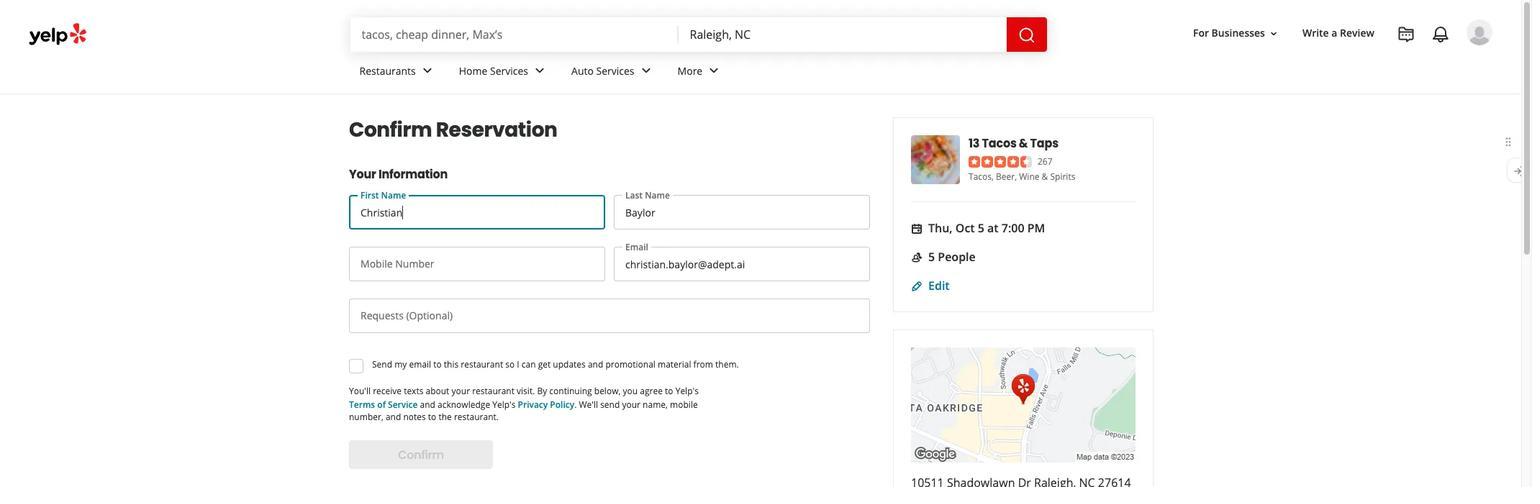 Task type: vqa. For each thing, say whether or not it's contained in the screenshot.
second 24 chevron down v2 icon
yes



Task type: locate. For each thing, give the bounding box(es) containing it.
agree
[[640, 385, 663, 397]]

to inside . we'll send your name, mobile number, and notes to the restaurant.
[[428, 411, 436, 423]]

1 horizontal spatial and
[[420, 399, 435, 411]]

name for last name
[[645, 189, 670, 202]]

services
[[490, 64, 528, 77], [596, 64, 634, 77]]

0 vertical spatial   text field
[[349, 195, 605, 230]]

2 services from the left
[[596, 64, 634, 77]]

restaurant up restaurant.
[[472, 385, 515, 397]]

tacos inside categories element
[[969, 171, 992, 183]]

0 horizontal spatial none field
[[362, 27, 667, 42]]

mobile number
[[361, 257, 434, 271]]

them.
[[715, 358, 739, 371]]

send
[[372, 358, 392, 371]]

13 tacos & taps
[[969, 135, 1059, 152]]

tacos up 4.5 star rating image
[[982, 135, 1017, 152]]

  email field
[[614, 247, 870, 281]]

and left notes
[[386, 411, 401, 423]]

and
[[588, 358, 603, 371], [420, 399, 435, 411], [386, 411, 401, 423]]

name down your information
[[381, 189, 406, 202]]

taps
[[1030, 135, 1059, 152]]

0 horizontal spatial and
[[386, 411, 401, 423]]

0 vertical spatial restaurant
[[461, 358, 503, 371]]

24 chevron down v2 image left auto
[[531, 62, 548, 79]]

to left the
[[428, 411, 436, 423]]

1 horizontal spatial 24 chevron down v2 image
[[637, 62, 655, 79]]

service
[[388, 399, 418, 411]]

number
[[395, 257, 434, 271]]

3 24 chevron down v2 image from the left
[[705, 62, 723, 79]]

,
[[992, 171, 994, 183]]

0 horizontal spatial 24 chevron down v2 image
[[531, 62, 548, 79]]

2 horizontal spatial 24 chevron down v2 image
[[705, 62, 723, 79]]

0 vertical spatial your
[[452, 385, 470, 397]]

to right the agree
[[665, 385, 673, 397]]

yelp's up mobile
[[676, 385, 699, 397]]

2 name from the left
[[645, 189, 670, 202]]

1 vertical spatial   text field
[[349, 299, 870, 333]]

16 groups v2 image
[[911, 252, 923, 263]]

None search field
[[350, 17, 1050, 52]]

0 vertical spatial tacos
[[982, 135, 1017, 152]]

1 services from the left
[[490, 64, 528, 77]]

Find text field
[[362, 27, 667, 42]]

1 24 chevron down v2 image from the left
[[531, 62, 548, 79]]

to
[[433, 358, 442, 371], [665, 385, 673, 397], [428, 411, 436, 423]]

businesses
[[1212, 26, 1265, 40]]

search image
[[1018, 26, 1035, 44]]

yelp's left the privacy
[[492, 399, 516, 411]]

tacos down 4.5 star rating image
[[969, 171, 992, 183]]

1 vertical spatial to
[[665, 385, 673, 397]]

& down 267 at the right
[[1042, 171, 1048, 183]]

1 horizontal spatial services
[[596, 64, 634, 77]]

oct
[[956, 220, 975, 236]]

24 chevron down v2 image inside auto services link
[[637, 62, 655, 79]]

0 vertical spatial &
[[1019, 135, 1028, 152]]

notes
[[403, 411, 426, 423]]

tacos , beer, wine & spirits
[[969, 171, 1076, 183]]

send
[[600, 399, 620, 411]]

promotional
[[606, 358, 656, 371]]

  telephone field
[[349, 247, 605, 281]]

first name
[[361, 189, 406, 202]]

review
[[1340, 26, 1375, 40]]

write a review
[[1303, 26, 1375, 40]]

24 chevron down v2 image right more
[[705, 62, 723, 79]]

0 horizontal spatial yelp's
[[492, 399, 516, 411]]

5 right the "16 groups v2" 'icon' on the right bottom of the page
[[928, 249, 935, 265]]

1 vertical spatial your
[[622, 399, 641, 411]]

restaurants link
[[348, 52, 447, 94]]

name
[[381, 189, 406, 202], [645, 189, 670, 202]]

auto
[[571, 64, 594, 77]]

  text field for requests (optional)
[[349, 299, 870, 333]]

None field
[[362, 27, 667, 42], [690, 27, 995, 42]]

1   text field from the top
[[349, 195, 605, 230]]

24 chevron down v2 image
[[531, 62, 548, 79], [637, 62, 655, 79], [705, 62, 723, 79]]

privacy policy link
[[518, 397, 574, 411]]

name right last
[[645, 189, 670, 202]]

1 horizontal spatial 5
[[978, 220, 985, 236]]

none field find
[[362, 27, 667, 42]]

edit link
[[911, 278, 950, 294]]

pm
[[1028, 220, 1045, 236]]

texts
[[404, 385, 423, 397]]

24 chevron down v2 image for auto services
[[637, 62, 655, 79]]

2 none field from the left
[[690, 27, 995, 42]]

5
[[978, 220, 985, 236], [928, 249, 935, 265]]

restaurant inside you'll receive texts about your restaurant visit. by continuing below, you agree to yelp's terms of service and acknowledge yelp's privacy policy
[[472, 385, 515, 397]]

0 horizontal spatial services
[[490, 64, 528, 77]]

  text field
[[349, 195, 605, 230], [349, 299, 870, 333]]

user actions element
[[1182, 18, 1513, 107]]

5 left at
[[978, 220, 985, 236]]

1 horizontal spatial &
[[1042, 171, 1048, 183]]

your inside you'll receive texts about your restaurant visit. by continuing below, you agree to yelp's terms of service and acknowledge yelp's privacy policy
[[452, 385, 470, 397]]

services right auto
[[596, 64, 634, 77]]

24 chevron down v2 image right auto services on the top
[[637, 62, 655, 79]]

1 none field from the left
[[362, 27, 667, 42]]

1 vertical spatial &
[[1042, 171, 1048, 183]]

to inside you'll receive texts about your restaurant visit. by continuing below, you agree to yelp's terms of service and acknowledge yelp's privacy policy
[[665, 385, 673, 397]]

notifications image
[[1432, 26, 1450, 43]]

2 horizontal spatial and
[[588, 358, 603, 371]]

and right updates at the bottom of page
[[588, 358, 603, 371]]

24 chevron down v2 image inside "more" link
[[705, 62, 723, 79]]

restaurant left so
[[461, 358, 503, 371]]

and down the about
[[420, 399, 435, 411]]

of
[[377, 399, 386, 411]]

your up acknowledge
[[452, 385, 470, 397]]

for businesses button
[[1187, 20, 1285, 46]]

0 horizontal spatial name
[[381, 189, 406, 202]]

1 horizontal spatial your
[[622, 399, 641, 411]]

yelp's
[[676, 385, 699, 397], [492, 399, 516, 411]]

i
[[517, 358, 519, 371]]

categories element
[[969, 170, 1076, 183]]

home services link
[[447, 52, 560, 94]]

your down you at the left bottom of page
[[622, 399, 641, 411]]

1 name from the left
[[381, 189, 406, 202]]

services right home
[[490, 64, 528, 77]]

name for first name
[[381, 189, 406, 202]]

to left this
[[433, 358, 442, 371]]

1 vertical spatial yelp's
[[492, 399, 516, 411]]

0 horizontal spatial your
[[452, 385, 470, 397]]

2   text field from the top
[[349, 299, 870, 333]]

1 horizontal spatial name
[[645, 189, 670, 202]]

.
[[574, 399, 577, 411]]

2 24 chevron down v2 image from the left
[[637, 62, 655, 79]]

below,
[[594, 385, 621, 397]]

0 vertical spatial yelp's
[[676, 385, 699, 397]]

1 vertical spatial 5
[[928, 249, 935, 265]]

spirits
[[1050, 171, 1076, 183]]

&
[[1019, 135, 1028, 152], [1042, 171, 1048, 183]]

tacos
[[982, 135, 1017, 152], [969, 171, 992, 183]]

and inside you'll receive texts about your restaurant visit. by continuing below, you agree to yelp's terms of service and acknowledge yelp's privacy policy
[[420, 399, 435, 411]]

& left taps
[[1019, 135, 1028, 152]]

0 vertical spatial to
[[433, 358, 442, 371]]

1 vertical spatial restaurant
[[472, 385, 515, 397]]

24 chevron down v2 image inside home services link
[[531, 62, 548, 79]]

you'll
[[349, 385, 371, 397]]

1 vertical spatial tacos
[[969, 171, 992, 183]]

edit
[[928, 278, 950, 294]]

this
[[444, 358, 459, 371]]

2 vertical spatial to
[[428, 411, 436, 423]]

your
[[452, 385, 470, 397], [622, 399, 641, 411]]

1 horizontal spatial none field
[[690, 27, 995, 42]]

email
[[409, 358, 431, 371]]

home services
[[459, 64, 528, 77]]



Task type: describe. For each thing, give the bounding box(es) containing it.
the
[[439, 411, 452, 423]]

terms
[[349, 399, 375, 411]]

7:00
[[1002, 220, 1025, 236]]

and inside . we'll send your name, mobile number, and notes to the restaurant.
[[386, 411, 401, 423]]

get
[[538, 358, 551, 371]]

auto services
[[571, 64, 634, 77]]

wine
[[1019, 171, 1040, 183]]

cj b. image
[[1467, 19, 1493, 45]]

write
[[1303, 26, 1329, 40]]

policy
[[550, 399, 574, 411]]

we'll
[[579, 399, 598, 411]]

. we'll send your name, mobile number, and notes to the restaurant.
[[349, 399, 698, 423]]

restaurants
[[360, 64, 416, 77]]

1 horizontal spatial yelp's
[[676, 385, 699, 397]]

mobile
[[670, 399, 698, 411]]

by
[[537, 385, 547, 397]]

your inside . we'll send your name, mobile number, and notes to the restaurant.
[[622, 399, 641, 411]]

a
[[1332, 26, 1338, 40]]

first
[[361, 189, 379, 202]]

material
[[658, 358, 691, 371]]

restaurant.
[[454, 411, 499, 423]]

0 horizontal spatial &
[[1019, 135, 1028, 152]]

  text field
[[614, 195, 870, 230]]

home
[[459, 64, 488, 77]]

last name
[[625, 189, 670, 202]]

information
[[379, 166, 448, 183]]

24 chevron down v2 image for home services
[[531, 62, 548, 79]]

confirm reservation
[[349, 116, 557, 144]]

267
[[1038, 156, 1053, 168]]

& inside categories element
[[1042, 171, 1048, 183]]

  text field for first name
[[349, 195, 605, 230]]

more link
[[666, 52, 734, 94]]

at
[[987, 220, 999, 236]]

can
[[522, 358, 536, 371]]

privacy
[[518, 399, 548, 411]]

0 vertical spatial 5
[[978, 220, 985, 236]]

about
[[426, 385, 449, 397]]

beer,
[[996, 171, 1017, 183]]

0 horizontal spatial 5
[[928, 249, 935, 265]]

16 chevron down v2 image
[[1268, 28, 1280, 39]]

restaurant for your
[[472, 385, 515, 397]]

acknowledge
[[438, 399, 490, 411]]

24 chevron down v2 image
[[419, 62, 436, 79]]

my
[[395, 358, 407, 371]]

5 people
[[928, 249, 976, 265]]

services for home services
[[490, 64, 528, 77]]

requests
[[361, 309, 404, 322]]

name,
[[643, 399, 668, 411]]

map image
[[911, 348, 1136, 463]]

confirm
[[349, 116, 432, 144]]

continuing
[[549, 385, 592, 397]]

16 reservation v2 image
[[911, 223, 923, 234]]

visit.
[[517, 385, 535, 397]]

send my email to this restaurant so i can get updates and promotional material from them.
[[372, 358, 739, 371]]

updates
[[553, 358, 586, 371]]

receive
[[373, 385, 402, 397]]

your information
[[349, 166, 448, 183]]

reservation
[[436, 116, 557, 144]]

people
[[938, 249, 976, 265]]

Near text field
[[690, 27, 995, 42]]

requests (optional)
[[361, 309, 453, 322]]

4.5 star rating image
[[969, 156, 1032, 168]]

projects image
[[1398, 26, 1415, 43]]

auto services link
[[560, 52, 666, 94]]

you'll receive texts about your restaurant visit. by continuing below, you agree to yelp's terms of service and acknowledge yelp's privacy policy
[[349, 385, 699, 411]]

thu,
[[928, 220, 953, 236]]

write a review link
[[1297, 20, 1380, 46]]

number,
[[349, 411, 383, 423]]

restaurant for this
[[461, 358, 503, 371]]

(optional)
[[406, 309, 453, 322]]

16 pencil v2 image
[[911, 281, 923, 292]]

services for auto services
[[596, 64, 634, 77]]

none field near
[[690, 27, 995, 42]]

last
[[625, 189, 643, 202]]

13
[[969, 135, 980, 152]]

thu, oct 5 at 7:00 pm
[[928, 220, 1045, 236]]

mobile
[[361, 257, 393, 271]]

for
[[1193, 26, 1209, 40]]

more
[[678, 64, 703, 77]]

for businesses
[[1193, 26, 1265, 40]]

terms of service link
[[349, 397, 418, 411]]

24 chevron down v2 image for more
[[705, 62, 723, 79]]

you
[[623, 385, 638, 397]]

from
[[693, 358, 713, 371]]

so
[[505, 358, 515, 371]]

your
[[349, 166, 376, 183]]

13 tacos & taps link
[[969, 135, 1059, 153]]

email
[[625, 241, 648, 253]]



